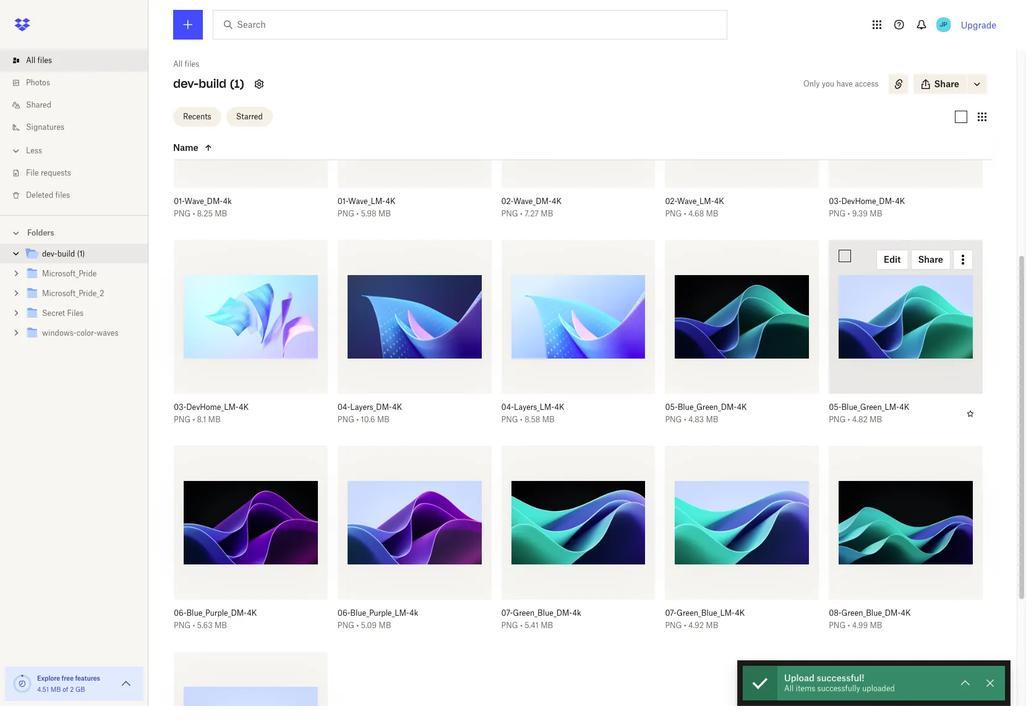 Task type: locate. For each thing, give the bounding box(es) containing it.
access
[[855, 79, 879, 88]]

0 horizontal spatial all files link
[[10, 50, 149, 72]]

1 horizontal spatial wave_dm-
[[513, 197, 552, 206]]

• for 4.92
[[684, 621, 687, 630]]

file, 04-layers_lm-4k.png row
[[497, 240, 655, 434]]

03- inside 03-devhome_dm-4k png • 9.39 mb
[[829, 197, 842, 206]]

all up recents button
[[173, 59, 183, 69]]

03- for devhome_lm-
[[174, 403, 186, 412]]

03- inside 03-devhome_lm-4k png • 8.1 mb
[[174, 403, 186, 412]]

mb inside 01-wave_lm-4k png • 5.98 mb
[[379, 209, 391, 218]]

file, 08-green_blue_lm-4k.png row
[[174, 652, 328, 707]]

1 07- from the left
[[502, 609, 513, 618]]

06- inside 06-blue_purple_dm-4k png • 5.63 mb
[[174, 609, 187, 618]]

deleted files link
[[10, 184, 149, 207]]

of
[[63, 686, 68, 694]]

mb right 10.6
[[377, 415, 390, 424]]

02- for wave_dm-
[[502, 197, 513, 206]]

1 horizontal spatial 4k
[[410, 609, 418, 618]]

mb for png • 5.98 mb
[[379, 209, 391, 218]]

0 horizontal spatial 02-
[[502, 197, 513, 206]]

4k for 02-wave_dm-4k png • 7.27 mb
[[552, 197, 562, 206]]

wave_dm- inside 01-wave_dm-4k png • 8.25 mb
[[185, 197, 223, 206]]

04- inside 04-layers_dm-4k png • 10.6 mb
[[338, 403, 350, 412]]

• left 4.82
[[848, 415, 851, 424]]

png for 01-wave_lm-4k png • 5.98 mb
[[338, 209, 355, 218]]

png inside 04-layers_dm-4k png • 10.6 mb
[[338, 415, 355, 424]]

1 04- from the left
[[338, 403, 350, 412]]

wave_dm- up "7.27"
[[513, 197, 552, 206]]

1 horizontal spatial green_blue_dm-
[[842, 609, 901, 618]]

mb right the 5.98 at the left top of page
[[379, 209, 391, 218]]

Search in folder "Dropbox" text field
[[237, 18, 702, 32]]

1 horizontal spatial 02-
[[665, 197, 677, 206]]

quota usage element
[[12, 674, 32, 694]]

name
[[173, 142, 198, 153]]

mb inside 01-wave_dm-4k png • 8.25 mb
[[215, 209, 227, 218]]

• left 4.83
[[684, 415, 687, 424]]

• inside the 05-blue_green_dm-4k png • 4.83 mb
[[684, 415, 687, 424]]

1 01- from the left
[[174, 197, 185, 206]]

all files up photos
[[26, 56, 52, 65]]

dev-build (1) inside group
[[42, 249, 85, 259]]

blue_purple_dm-
[[187, 609, 247, 618]]

png left 8.1
[[174, 415, 191, 424]]

mb inside 03-devhome_lm-4k png • 8.1 mb
[[208, 415, 221, 424]]

• for 5.09
[[357, 621, 359, 630]]

4k for 01-wave_lm-4k png • 5.98 mb
[[386, 197, 396, 206]]

all files link up the recents
[[173, 58, 199, 71]]

10.6
[[361, 415, 375, 424]]

build
[[199, 77, 226, 91], [57, 249, 75, 259]]

files right deleted
[[55, 191, 70, 200]]

4k inside 02-wave_dm-4k png • 7.27 mb
[[552, 197, 562, 206]]

• for 8.1
[[193, 415, 195, 424]]

mb down blue_green_lm-
[[870, 415, 882, 424]]

secret
[[42, 309, 65, 318]]

2 wave_lm- from the left
[[677, 197, 714, 206]]

file requests link
[[10, 162, 149, 184]]

• inside 01-wave_dm-4k png • 8.25 mb
[[193, 209, 195, 218]]

• inside 02-wave_lm-4k png • 4.68 mb
[[684, 209, 687, 218]]

png inside 07-green_blue_dm-4k png • 5.41 mb
[[502, 621, 518, 630]]

mb inside 04-layers_dm-4k png • 10.6 mb
[[377, 415, 390, 424]]

build up the recents
[[199, 77, 226, 91]]

(1) left folder settings icon
[[230, 77, 244, 91]]

2 horizontal spatial all
[[785, 684, 794, 694]]

dev- down folders
[[42, 249, 57, 259]]

1 horizontal spatial 03-
[[829, 197, 842, 206]]

2 wave_dm- from the left
[[513, 197, 552, 206]]

4k for 05-blue_green_lm-4k png • 4.82 mb
[[900, 403, 910, 412]]

mb right "7.27"
[[541, 209, 553, 218]]

4k inside 03-devhome_lm-4k png • 8.1 mb
[[239, 403, 249, 412]]

1 vertical spatial dev-build (1)
[[42, 249, 85, 259]]

• inside 01-wave_lm-4k png • 5.98 mb
[[357, 209, 359, 218]]

1 wave_dm- from the left
[[185, 197, 223, 206]]

1 horizontal spatial wave_lm-
[[677, 197, 714, 206]]

0 horizontal spatial 01-
[[174, 197, 185, 206]]

share button right edit button
[[911, 250, 951, 270]]

group
[[0, 242, 149, 353]]

png inside 04-layers_lm-4k png • 8.58 mb
[[502, 415, 518, 424]]

1 horizontal spatial 05-
[[829, 403, 842, 412]]

share down 'jp' dropdown button
[[935, 79, 960, 89]]

file
[[26, 168, 39, 178]]

0 horizontal spatial 06-
[[174, 609, 187, 618]]

mb
[[215, 209, 227, 218], [379, 209, 391, 218], [541, 209, 553, 218], [706, 209, 719, 218], [870, 209, 883, 218], [208, 415, 221, 424], [377, 415, 390, 424], [542, 415, 555, 424], [706, 415, 719, 424], [870, 415, 882, 424], [215, 621, 227, 630], [379, 621, 391, 630], [541, 621, 553, 630], [706, 621, 719, 630], [870, 621, 883, 630], [51, 686, 61, 694]]

mb for png • 4.83 mb
[[706, 415, 719, 424]]

mb for png • 10.6 mb
[[377, 415, 390, 424]]

2 07- from the left
[[665, 609, 677, 618]]

mb inside 06-blue_purple_lm-4k png • 5.09 mb
[[379, 621, 391, 630]]

wave_lm-
[[348, 197, 386, 206], [677, 197, 714, 206]]

• for 4.99
[[848, 621, 851, 630]]

wave_lm- inside 01-wave_lm-4k png • 5.98 mb
[[348, 197, 386, 206]]

1 horizontal spatial all files link
[[173, 58, 199, 71]]

png left 4.82
[[829, 415, 846, 424]]

file, 05-blue_green_lm-4k.png row
[[824, 240, 983, 434]]

• for 7.27
[[520, 209, 523, 218]]

1 horizontal spatial (1)
[[230, 77, 244, 91]]

2 horizontal spatial 4k
[[573, 609, 581, 618]]

png left "7.27"
[[502, 209, 518, 218]]

04-layers_lm-4k png • 8.58 mb
[[502, 403, 565, 424]]

wave_dm-
[[185, 197, 223, 206], [513, 197, 552, 206]]

0 horizontal spatial wave_lm-
[[348, 197, 386, 206]]

mb inside 02-wave_lm-4k png • 4.68 mb
[[706, 209, 719, 218]]

• left the 5.98 at the left top of page
[[357, 209, 359, 218]]

05- inside the 05-blue_green_dm-4k png • 4.83 mb
[[665, 403, 678, 412]]

mb right 5.41
[[541, 621, 553, 630]]

(1) up microsoft_pride link
[[77, 249, 85, 259]]

• inside 03-devhome_lm-4k png • 8.1 mb
[[193, 415, 195, 424]]

4k for 08-green_blue_dm-4k png • 4.99 mb
[[901, 609, 911, 618]]

mb right 8.25
[[215, 209, 227, 218]]

0 vertical spatial 03-
[[829, 197, 842, 206]]

png down 08-
[[829, 621, 846, 630]]

2 01- from the left
[[338, 197, 348, 206]]

0 horizontal spatial wave_dm-
[[185, 197, 223, 206]]

• inside 03-devhome_dm-4k png • 9.39 mb
[[848, 209, 851, 218]]

4k inside 01-wave_dm-4k png • 8.25 mb
[[223, 197, 232, 206]]

07- inside 07-green_blue_lm-4k png • 4.92 mb
[[665, 609, 677, 618]]

2 05- from the left
[[829, 403, 842, 412]]

• left 8.58
[[520, 415, 523, 424]]

png for 02-wave_lm-4k png • 4.68 mb
[[665, 209, 682, 218]]

mb right 4.68
[[706, 209, 719, 218]]

• left 5.09
[[357, 621, 359, 630]]

03-
[[829, 197, 842, 206], [174, 403, 186, 412]]

• left 8.25
[[193, 209, 195, 218]]

1 horizontal spatial files
[[55, 191, 70, 200]]

2 04- from the left
[[502, 403, 514, 412]]

windows-color-waves
[[42, 329, 118, 338]]

4k inside 04-layers_dm-4k png • 10.6 mb
[[392, 403, 402, 412]]

all up photos
[[26, 56, 35, 65]]

color-
[[77, 329, 97, 338]]

recents button
[[173, 107, 221, 127]]

•
[[193, 209, 195, 218], [357, 209, 359, 218], [520, 209, 523, 218], [684, 209, 687, 218], [848, 209, 851, 218], [193, 415, 195, 424], [357, 415, 359, 424], [520, 415, 523, 424], [684, 415, 687, 424], [848, 415, 851, 424], [193, 621, 195, 630], [357, 621, 359, 630], [520, 621, 523, 630], [684, 621, 687, 630], [848, 621, 851, 630]]

mb down blue_purple_dm-
[[215, 621, 227, 630]]

upgrade
[[961, 19, 997, 30]]

06- inside 06-blue_purple_lm-4k png • 5.09 mb
[[338, 609, 350, 618]]

png left 5.63
[[174, 621, 191, 630]]

05- inside 05-blue_green_lm-4k png • 4.82 mb
[[829, 403, 842, 412]]

07-green_blue_dm-4k button
[[502, 609, 628, 619]]

png for 01-wave_dm-4k png • 8.25 mb
[[174, 209, 191, 218]]

06-blue_purple_lm-4k png • 5.09 mb
[[338, 609, 418, 630]]

wave_lm- up 4.68
[[677, 197, 714, 206]]

microsoft_pride
[[42, 269, 97, 278]]

0 horizontal spatial 07-
[[502, 609, 513, 618]]

0 horizontal spatial build
[[57, 249, 75, 259]]

green_blue_dm- up 4.99
[[842, 609, 901, 618]]

png left 10.6
[[338, 415, 355, 424]]

mb inside 07-green_blue_dm-4k png • 5.41 mb
[[541, 621, 553, 630]]

08-
[[829, 609, 842, 618]]

mb inside the 05-blue_green_dm-4k png • 4.83 mb
[[706, 415, 719, 424]]

7.27
[[525, 209, 539, 218]]

01- for wave_dm-
[[174, 197, 185, 206]]

• left 5.41
[[520, 621, 523, 630]]

png inside 02-wave_lm-4k png • 4.68 mb
[[665, 209, 682, 218]]

01-
[[174, 197, 185, 206], [338, 197, 348, 206]]

0 horizontal spatial all files
[[26, 56, 52, 65]]

2 06- from the left
[[338, 609, 350, 618]]

• for 5.98
[[357, 209, 359, 218]]

• left 8.1
[[193, 415, 195, 424]]

4k inside 07-green_blue_lm-4k png • 4.92 mb
[[735, 609, 745, 618]]

upload complete status
[[743, 666, 778, 703]]

4k inside 04-layers_lm-4k png • 8.58 mb
[[555, 403, 565, 412]]

1 vertical spatial dev-
[[42, 249, 57, 259]]

devhome_dm-
[[842, 197, 895, 206]]

mb inside 03-devhome_dm-4k png • 9.39 mb
[[870, 209, 883, 218]]

png inside 06-blue_purple_dm-4k png • 5.63 mb
[[174, 621, 191, 630]]

1 horizontal spatial build
[[199, 77, 226, 91]]

4k for 04-layers_lm-4k png • 8.58 mb
[[555, 403, 565, 412]]

4k inside 06-blue_purple_lm-4k png • 5.09 mb
[[410, 609, 418, 618]]

mb inside 07-green_blue_lm-4k png • 4.92 mb
[[706, 621, 719, 630]]

png inside 07-green_blue_lm-4k png • 4.92 mb
[[665, 621, 682, 630]]

dev-build (1) up the recents
[[173, 77, 244, 91]]

03- for devhome_dm-
[[829, 197, 842, 206]]

1 wave_lm- from the left
[[348, 197, 386, 206]]

4.68
[[689, 209, 704, 218]]

mb down devhome_lm-
[[208, 415, 221, 424]]

starred button
[[226, 107, 273, 127]]

0 vertical spatial dev-build (1)
[[173, 77, 244, 91]]

green_blue_dm- inside 08-green_blue_dm-4k png • 4.99 mb
[[842, 609, 901, 618]]

1 02- from the left
[[502, 197, 513, 206]]

mb down blue_green_dm-
[[706, 415, 719, 424]]

1 horizontal spatial 01-
[[338, 197, 348, 206]]

• for 5.63
[[193, 621, 195, 630]]

4k
[[223, 197, 232, 206], [410, 609, 418, 618], [573, 609, 581, 618]]

mb down green_blue_lm-
[[706, 621, 719, 630]]

all files
[[26, 56, 52, 65], [173, 59, 199, 69]]

1 green_blue_dm- from the left
[[513, 609, 573, 618]]

png left 5.09
[[338, 621, 355, 630]]

files up photos
[[37, 56, 52, 65]]

files
[[37, 56, 52, 65], [185, 59, 199, 69], [55, 191, 70, 200]]

files up the recents
[[185, 59, 199, 69]]

png left 4.68
[[665, 209, 682, 218]]

png left the 5.98 at the left top of page
[[338, 209, 355, 218]]

all files link
[[10, 50, 149, 72], [173, 58, 199, 71]]

list
[[0, 42, 149, 215]]

all files up the recents
[[173, 59, 199, 69]]

• for 10.6
[[357, 415, 359, 424]]

4k inside 02-wave_lm-4k png • 4.68 mb
[[714, 197, 724, 206]]

0 horizontal spatial (1)
[[77, 249, 85, 259]]

4k inside 01-wave_lm-4k png • 5.98 mb
[[386, 197, 396, 206]]

mb inside 05-blue_green_lm-4k png • 4.82 mb
[[870, 415, 882, 424]]

• left 4.68
[[684, 209, 687, 218]]

• for 4.83
[[684, 415, 687, 424]]

png inside 02-wave_dm-4k png • 7.27 mb
[[502, 209, 518, 218]]

png inside 08-green_blue_dm-4k png • 4.99 mb
[[829, 621, 846, 630]]

0 horizontal spatial dev-build (1)
[[42, 249, 85, 259]]

wave_lm- up the 5.98 at the left top of page
[[348, 197, 386, 206]]

wave_lm- for 4.68
[[677, 197, 714, 206]]

waves
[[97, 329, 118, 338]]

07-green_blue_dm-4k png • 5.41 mb
[[502, 609, 581, 630]]

• inside 07-green_blue_dm-4k png • 5.41 mb
[[520, 621, 523, 630]]

png inside the 05-blue_green_dm-4k png • 4.83 mb
[[665, 415, 682, 424]]

2 green_blue_dm- from the left
[[842, 609, 901, 618]]

build up the microsoft_pride
[[57, 249, 75, 259]]

png left 4.92
[[665, 621, 682, 630]]

04-
[[338, 403, 350, 412], [502, 403, 514, 412]]

1 vertical spatial share
[[919, 254, 944, 265]]

all files link up shared link on the top of the page
[[10, 50, 149, 72]]

upgrade link
[[961, 19, 997, 30]]

wave_dm- up 8.25
[[185, 197, 223, 206]]

green_blue_dm- for 4.99
[[842, 609, 901, 618]]

png for 05-blue_green_lm-4k png • 4.82 mb
[[829, 415, 846, 424]]

mb inside 02-wave_dm-4k png • 7.27 mb
[[541, 209, 553, 218]]

4k inside 05-blue_green_lm-4k png • 4.82 mb
[[900, 403, 910, 412]]

file, 02-wave_dm-4k.png row
[[497, 34, 655, 228]]

photos
[[26, 78, 50, 87]]

05-blue_green_dm-4k png • 4.83 mb
[[665, 403, 747, 424]]

png left 4.83
[[665, 415, 682, 424]]

0 horizontal spatial green_blue_dm-
[[513, 609, 573, 618]]

• inside 08-green_blue_dm-4k png • 4.99 mb
[[848, 621, 851, 630]]

mb for png • 8.25 mb
[[215, 209, 227, 218]]

• left 10.6
[[357, 415, 359, 424]]

4k for 03-devhome_lm-4k png • 8.1 mb
[[239, 403, 249, 412]]

wave_dm- inside 02-wave_dm-4k png • 7.27 mb
[[513, 197, 552, 206]]

mb inside 04-layers_lm-4k png • 8.58 mb
[[542, 415, 555, 424]]

4k inside 08-green_blue_dm-4k png • 4.99 mb
[[901, 609, 911, 618]]

02- inside 02-wave_dm-4k png • 7.27 mb
[[502, 197, 513, 206]]

png inside 01-wave_dm-4k png • 8.25 mb
[[174, 209, 191, 218]]

None field
[[0, 0, 95, 14]]

1 vertical spatial 03-
[[174, 403, 186, 412]]

0 horizontal spatial all
[[26, 56, 35, 65]]

0 horizontal spatial files
[[37, 56, 52, 65]]

1 vertical spatial (1)
[[77, 249, 85, 259]]

• inside 04-layers_lm-4k png • 8.58 mb
[[520, 415, 523, 424]]

png inside 03-devhome_lm-4k png • 8.1 mb
[[174, 415, 191, 424]]

0 horizontal spatial 04-
[[338, 403, 350, 412]]

• inside 06-blue_purple_lm-4k png • 5.09 mb
[[357, 621, 359, 630]]

layers_dm-
[[350, 403, 392, 412]]

png for 04-layers_lm-4k png • 8.58 mb
[[502, 415, 518, 424]]

mb inside 06-blue_purple_dm-4k png • 5.63 mb
[[215, 621, 227, 630]]

• inside 04-layers_dm-4k png • 10.6 mb
[[357, 415, 359, 424]]

1 horizontal spatial all files
[[173, 59, 199, 69]]

dev-build (1) up the microsoft_pride
[[42, 249, 85, 259]]

4k for green_blue_dm-
[[573, 609, 581, 618]]

explore free features 4.51 mb of 2 gb
[[37, 675, 100, 694]]

png left 9.39
[[829, 209, 846, 218]]

8.1
[[197, 415, 206, 424]]

0 vertical spatial dev-
[[173, 77, 199, 91]]

green_blue_dm- inside 07-green_blue_dm-4k png • 5.41 mb
[[513, 609, 573, 618]]

all down upload
[[785, 684, 794, 694]]

4k
[[386, 197, 396, 206], [552, 197, 562, 206], [714, 197, 724, 206], [895, 197, 905, 206], [239, 403, 249, 412], [392, 403, 402, 412], [555, 403, 565, 412], [737, 403, 747, 412], [900, 403, 910, 412], [247, 609, 257, 618], [735, 609, 745, 618], [901, 609, 911, 618]]

1 horizontal spatial 07-
[[665, 609, 677, 618]]

green_blue_dm- for 5.41
[[513, 609, 573, 618]]

share button down 'jp' dropdown button
[[914, 74, 967, 94]]

• left 4.99
[[848, 621, 851, 630]]

06-blue_purple_lm-4k button
[[338, 609, 464, 619]]

04- inside 04-layers_lm-4k png • 8.58 mb
[[502, 403, 514, 412]]

mb right 8.58
[[542, 415, 555, 424]]

0 horizontal spatial dev-
[[42, 249, 57, 259]]

2 02- from the left
[[665, 197, 677, 206]]

• left 9.39
[[848, 209, 851, 218]]

• inside 06-blue_purple_dm-4k png • 5.63 mb
[[193, 621, 195, 630]]

05-
[[665, 403, 678, 412], [829, 403, 842, 412]]

4k inside 07-green_blue_dm-4k png • 5.41 mb
[[573, 609, 581, 618]]

file, 07-green_blue_dm-4k.png row
[[497, 446, 655, 640]]

mb down devhome_dm-
[[870, 209, 883, 218]]

mb inside explore free features 4.51 mb of 2 gb
[[51, 686, 61, 694]]

png inside 05-blue_green_lm-4k png • 4.82 mb
[[829, 415, 846, 424]]

mb down blue_purple_lm-
[[379, 621, 391, 630]]

png inside 03-devhome_dm-4k png • 9.39 mb
[[829, 209, 846, 218]]

4k for 05-blue_green_dm-4k png • 4.83 mb
[[737, 403, 747, 412]]

upload
[[785, 673, 815, 684]]

file, 01-wave_lm-4k.png row
[[333, 34, 492, 228]]

png
[[174, 209, 191, 218], [338, 209, 355, 218], [502, 209, 518, 218], [665, 209, 682, 218], [829, 209, 846, 218], [174, 415, 191, 424], [338, 415, 355, 424], [502, 415, 518, 424], [665, 415, 682, 424], [829, 415, 846, 424], [174, 621, 191, 630], [338, 621, 355, 630], [502, 621, 518, 630], [665, 621, 682, 630], [829, 621, 846, 630]]

png for 06-blue_purple_lm-4k png • 5.09 mb
[[338, 621, 355, 630]]

1 horizontal spatial 04-
[[502, 403, 514, 412]]

01- inside 01-wave_lm-4k png • 5.98 mb
[[338, 197, 348, 206]]

0 horizontal spatial 05-
[[665, 403, 678, 412]]

1 horizontal spatial 06-
[[338, 609, 350, 618]]

mb inside 08-green_blue_dm-4k png • 4.99 mb
[[870, 621, 883, 630]]

1 horizontal spatial dev-build (1)
[[173, 77, 244, 91]]

02- for wave_lm-
[[665, 197, 677, 206]]

share right edit
[[919, 254, 944, 265]]

1 vertical spatial share button
[[911, 250, 951, 270]]

mb for png • 4.82 mb
[[870, 415, 882, 424]]

png left 8.25
[[174, 209, 191, 218]]

• left 5.63
[[193, 621, 195, 630]]

07- inside 07-green_blue_dm-4k png • 5.41 mb
[[502, 609, 513, 618]]

• left "7.27"
[[520, 209, 523, 218]]

dev- up the recents
[[173, 77, 199, 91]]

png left 8.58
[[502, 415, 518, 424]]

05-blue_green_lm-4k button
[[829, 403, 956, 413]]

0 horizontal spatial 4k
[[223, 197, 232, 206]]

0 horizontal spatial 03-
[[174, 403, 186, 412]]

4k inside 03-devhome_dm-4k png • 9.39 mb
[[895, 197, 905, 206]]

(1)
[[230, 77, 244, 91], [77, 249, 85, 259]]

01-wave_lm-4k button
[[338, 197, 464, 207]]

mb left "of"
[[51, 686, 61, 694]]

4k inside the 05-blue_green_dm-4k png • 4.83 mb
[[737, 403, 747, 412]]

05- for blue_green_dm-
[[665, 403, 678, 412]]

folders button
[[0, 223, 149, 242]]

all
[[26, 56, 35, 65], [173, 59, 183, 69], [785, 684, 794, 694]]

explore
[[37, 675, 60, 682]]

• left 4.92
[[684, 621, 687, 630]]

• inside 07-green_blue_lm-4k png • 4.92 mb
[[684, 621, 687, 630]]

file, 08-green_blue_dm-4k.png row
[[824, 446, 983, 640]]

1 vertical spatial build
[[57, 249, 75, 259]]

wave_dm- for 8.25
[[185, 197, 223, 206]]

1 05- from the left
[[665, 403, 678, 412]]

png left 5.41
[[502, 621, 518, 630]]

green_blue_dm- up 5.41
[[513, 609, 573, 618]]

06-
[[174, 609, 187, 618], [338, 609, 350, 618]]

mb right 4.99
[[870, 621, 883, 630]]

02- inside 02-wave_lm-4k png • 4.68 mb
[[665, 197, 677, 206]]

share button
[[914, 74, 967, 94], [911, 250, 951, 270]]

03-devhome_dm-4k png • 9.39 mb
[[829, 197, 905, 218]]

• inside 05-blue_green_lm-4k png • 4.82 mb
[[848, 415, 851, 424]]

png for 03-devhome_lm-4k png • 8.1 mb
[[174, 415, 191, 424]]

4k inside 06-blue_purple_dm-4k png • 5.63 mb
[[247, 609, 257, 618]]

share inside the "file, 05-blue_green_lm-4k.png" row
[[919, 254, 944, 265]]

png inside 01-wave_lm-4k png • 5.98 mb
[[338, 209, 355, 218]]

wave_lm- inside 02-wave_lm-4k png • 4.68 mb
[[677, 197, 714, 206]]

microsoft_pride_2
[[42, 289, 104, 298]]

01- inside 01-wave_dm-4k png • 8.25 mb
[[174, 197, 185, 206]]

1 06- from the left
[[174, 609, 187, 618]]

4.92
[[689, 621, 704, 630]]

wave_dm- for 7.27
[[513, 197, 552, 206]]

png inside 06-blue_purple_lm-4k png • 5.09 mb
[[338, 621, 355, 630]]

• inside 02-wave_dm-4k png • 7.27 mb
[[520, 209, 523, 218]]



Task type: vqa. For each thing, say whether or not it's contained in the screenshot.
Blue_Purple_LM- at the bottom left of page
yes



Task type: describe. For each thing, give the bounding box(es) containing it.
photos link
[[10, 72, 149, 94]]

02-wave_dm-4k button
[[502, 197, 628, 207]]

4k for 02-wave_lm-4k png • 4.68 mb
[[714, 197, 724, 206]]

06- for blue_purple_dm-
[[174, 609, 187, 618]]

file, 02-wave_lm-4k.png row
[[660, 34, 819, 228]]

mb for png • 4.92 mb
[[706, 621, 719, 630]]

folder settings image
[[252, 77, 267, 92]]

01-wave_lm-4k png • 5.98 mb
[[338, 197, 396, 218]]

5.09
[[361, 621, 377, 630]]

blue_green_dm-
[[678, 403, 737, 412]]

files inside list item
[[37, 56, 52, 65]]

file, 07-green_blue_lm-4k.png row
[[660, 446, 819, 640]]

file, 03-devhome_lm-4k.png row
[[169, 240, 328, 434]]

0 vertical spatial share button
[[914, 74, 967, 94]]

dev- inside group
[[42, 249, 57, 259]]

• for 4.82
[[848, 415, 851, 424]]

requests
[[41, 168, 71, 178]]

wave_lm- for 5.98
[[348, 197, 386, 206]]

dev-build (1) link
[[25, 246, 139, 263]]

0 vertical spatial build
[[199, 77, 226, 91]]

mb for png • 5.41 mb
[[541, 621, 553, 630]]

mb for png • 8.1 mb
[[208, 415, 221, 424]]

items
[[796, 684, 816, 694]]

4k for 04-layers_dm-4k png • 10.6 mb
[[392, 403, 402, 412]]

07- for green_blue_dm-
[[502, 609, 513, 618]]

windows-
[[42, 329, 77, 338]]

png for 07-green_blue_lm-4k png • 4.92 mb
[[665, 621, 682, 630]]

png for 04-layers_dm-4k png • 10.6 mb
[[338, 415, 355, 424]]

03-devhome_lm-4k button
[[174, 403, 301, 413]]

upload complete image
[[743, 666, 778, 701]]

1 horizontal spatial dev-
[[173, 77, 199, 91]]

04-layers_lm-4k button
[[502, 403, 628, 413]]

file, 01-wave_dm-4k.png row
[[169, 34, 328, 228]]

microsoft_pride link
[[25, 266, 139, 283]]

1 horizontal spatial all
[[173, 59, 183, 69]]

blue_purple_lm-
[[350, 609, 410, 618]]

06- for blue_purple_lm-
[[338, 609, 350, 618]]

all files list item
[[0, 50, 149, 72]]

png for 02-wave_dm-4k png • 7.27 mb
[[502, 209, 518, 218]]

• for 9.39
[[848, 209, 851, 218]]

have
[[837, 79, 853, 88]]

mb for png • 4.68 mb
[[706, 209, 719, 218]]

01-wave_dm-4k png • 8.25 mb
[[174, 197, 232, 218]]

9.39
[[853, 209, 868, 218]]

shared link
[[10, 94, 149, 116]]

05-blue_green_lm-4k png • 4.82 mb
[[829, 403, 910, 424]]

microsoft_pride_2 link
[[25, 286, 139, 303]]

windows-color-waves link
[[25, 325, 139, 342]]

deleted
[[26, 191, 53, 200]]

4k for wave_dm-
[[223, 197, 232, 206]]

03-devhome_dm-4k button
[[829, 197, 956, 207]]

you
[[822, 79, 835, 88]]

mb for png • 5.09 mb
[[379, 621, 391, 630]]

2 horizontal spatial files
[[185, 59, 199, 69]]

upload successful! all items successfully uploaded
[[785, 673, 895, 694]]

features
[[75, 675, 100, 682]]

• for 5.41
[[520, 621, 523, 630]]

group containing dev-build (1)
[[0, 242, 149, 353]]

04-layers_dm-4k png • 10.6 mb
[[338, 403, 402, 424]]

signatures link
[[10, 116, 149, 139]]

• for 8.25
[[193, 209, 195, 218]]

less
[[26, 146, 42, 155]]

0 vertical spatial (1)
[[230, 77, 244, 91]]

4k for 07-green_blue_lm-4k png • 4.92 mb
[[735, 609, 745, 618]]

file, 06-blue_purple_dm-4k.png row
[[169, 446, 328, 640]]

file requests
[[26, 168, 71, 178]]

4k for 06-blue_purple_dm-4k png • 5.63 mb
[[247, 609, 257, 618]]

files inside 'link'
[[55, 191, 70, 200]]

01- for wave_lm-
[[338, 197, 348, 206]]

all inside list item
[[26, 56, 35, 65]]

successful!
[[817, 673, 865, 684]]

file, 05-blue_green_dm-4k.png row
[[660, 240, 819, 434]]

04- for layers_lm-
[[502, 403, 514, 412]]

png for 07-green_blue_dm-4k png • 5.41 mb
[[502, 621, 518, 630]]

recents
[[183, 112, 211, 121]]

only you have access
[[804, 79, 879, 88]]

devhome_lm-
[[186, 403, 239, 412]]

jp button
[[934, 15, 954, 35]]

blue_green_lm-
[[842, 403, 900, 412]]

png for 03-devhome_dm-4k png • 9.39 mb
[[829, 209, 846, 218]]

4.83
[[689, 415, 704, 424]]

successfully
[[818, 684, 861, 694]]

5.98
[[361, 209, 377, 218]]

02-wave_lm-4k button
[[665, 197, 792, 207]]

edit button
[[877, 250, 909, 270]]

04- for layers_dm-
[[338, 403, 350, 412]]

edit
[[884, 254, 901, 265]]

file, 03-devhome_dm-4k.png row
[[824, 34, 983, 228]]

all files link inside list
[[10, 50, 149, 72]]

jp
[[940, 20, 948, 28]]

mb for png • 8.58 mb
[[542, 415, 555, 424]]

mb for png • 9.39 mb
[[870, 209, 883, 218]]

08-green_blue_dm-4k png • 4.99 mb
[[829, 609, 911, 630]]

only
[[804, 79, 820, 88]]

deleted files
[[26, 191, 70, 200]]

2
[[70, 686, 74, 694]]

secret files
[[42, 309, 84, 318]]

file, 06-blue_purple_lm-4k.png row
[[333, 446, 492, 640]]

dropbox image
[[10, 12, 35, 37]]

8.58
[[525, 415, 540, 424]]

starred
[[236, 112, 263, 121]]

05- for blue_green_lm-
[[829, 403, 842, 412]]

4.99
[[853, 621, 868, 630]]

06-blue_purple_dm-4k button
[[174, 609, 301, 619]]

all inside upload successful! all items successfully uploaded
[[785, 684, 794, 694]]

free
[[62, 675, 74, 682]]

04-layers_dm-4k button
[[338, 403, 464, 413]]

• for 4.68
[[684, 209, 687, 218]]

02-wave_lm-4k png • 4.68 mb
[[665, 197, 724, 218]]

secret files link
[[25, 306, 139, 322]]

07- for green_blue_lm-
[[665, 609, 677, 618]]

08-green_blue_dm-4k button
[[829, 609, 956, 619]]

build inside group
[[57, 249, 75, 259]]

4.82
[[853, 415, 868, 424]]

07-green_blue_lm-4k png • 4.92 mb
[[665, 609, 745, 630]]

all files inside list item
[[26, 56, 52, 65]]

05-blue_green_dm-4k button
[[665, 403, 792, 413]]

4.51
[[37, 686, 49, 694]]

less image
[[10, 145, 22, 157]]

gb
[[75, 686, 85, 694]]

02-wave_dm-4k png • 7.27 mb
[[502, 197, 562, 218]]

03-devhome_lm-4k png • 8.1 mb
[[174, 403, 249, 424]]

4k for 03-devhome_dm-4k png • 9.39 mb
[[895, 197, 905, 206]]

list containing all files
[[0, 42, 149, 215]]

file, 04-layers_dm-4k.png row
[[333, 240, 492, 434]]

png for 05-blue_green_dm-4k png • 4.83 mb
[[665, 415, 682, 424]]

5.41
[[525, 621, 539, 630]]

uploaded
[[863, 684, 895, 694]]

mb for png • 7.27 mb
[[541, 209, 553, 218]]

png for 08-green_blue_dm-4k png • 4.99 mb
[[829, 621, 846, 630]]

files
[[67, 309, 84, 318]]

folders
[[27, 228, 54, 238]]

0 vertical spatial share
[[935, 79, 960, 89]]

mb for png • 4.99 mb
[[870, 621, 883, 630]]

5.63
[[197, 621, 213, 630]]

name button
[[173, 140, 277, 155]]

png for 06-blue_purple_dm-4k png • 5.63 mb
[[174, 621, 191, 630]]

green_blue_lm-
[[677, 609, 735, 618]]

mb for png • 5.63 mb
[[215, 621, 227, 630]]

06-blue_purple_dm-4k png • 5.63 mb
[[174, 609, 257, 630]]

• for 8.58
[[520, 415, 523, 424]]

4k for blue_purple_lm-
[[410, 609, 418, 618]]



